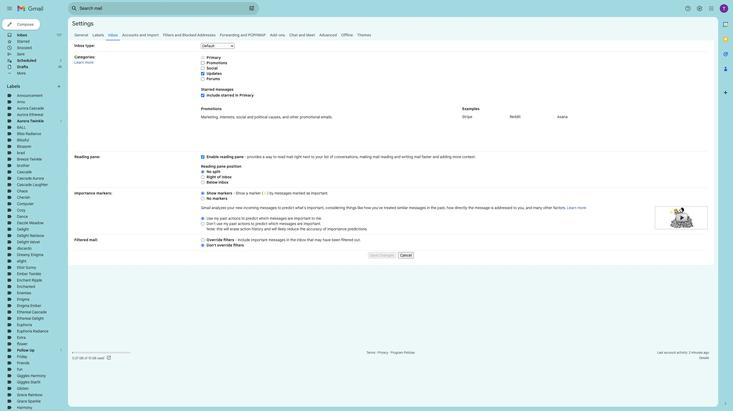 Task type: vqa. For each thing, say whether or not it's contained in the screenshot.
Blissful Delight
no



Task type: describe. For each thing, give the bounding box(es) containing it.
0 vertical spatial which
[[259, 216, 269, 221]]

) by messages marked as important.
[[268, 191, 329, 196]]

details link
[[700, 356, 710, 360]]

0 vertical spatial important
[[294, 216, 311, 221]]

messages right by
[[275, 191, 292, 196]]

scheduled link
[[17, 58, 36, 63]]

1 vertical spatial predict
[[246, 216, 258, 221]]

privacy link
[[378, 351, 389, 355]]

cherish link
[[17, 195, 30, 200]]

filters and blocked addresses link
[[163, 33, 216, 37]]

cascade aurora link
[[17, 176, 44, 181]]

0 vertical spatial predict
[[282, 206, 294, 211]]

2 inside last account activity: 2 minutes ago details
[[690, 351, 691, 355]]

1 vertical spatial promotions
[[201, 107, 222, 111]]

of up below inbox at top left
[[217, 175, 221, 180]]

of right list
[[330, 155, 334, 159]]

inbox type:
[[74, 43, 95, 48]]

Forums checkbox
[[201, 77, 205, 81]]

read
[[278, 155, 286, 159]]

type:
[[85, 43, 95, 48]]

0 vertical spatial promotions
[[207, 61, 228, 65]]

ember twinkle link
[[17, 272, 41, 277]]

radiance for bliss radiance
[[26, 132, 41, 136]]

treated
[[384, 206, 397, 211]]

labels navigation
[[0, 17, 68, 412]]

what's
[[295, 206, 306, 211]]

0 vertical spatial important.
[[311, 191, 329, 196]]

2 · from the left
[[389, 351, 390, 355]]

Right of inbox radio
[[201, 175, 205, 179]]

privacy
[[378, 351, 389, 355]]

twinkle for ember twinkle
[[29, 272, 41, 277]]

1 horizontal spatial other
[[544, 206, 553, 211]]

and right causes,
[[283, 115, 289, 120]]

provides
[[247, 155, 262, 159]]

past,
[[438, 206, 446, 211]]

add-ons
[[270, 33, 285, 37]]

incoming
[[244, 206, 259, 211]]

reading for reading pane position
[[201, 164, 216, 169]]

starred for starred messages
[[201, 87, 215, 92]]

show markers - show a marker (
[[207, 191, 264, 196]]

enemies link
[[17, 291, 31, 296]]

cascade laughter
[[17, 183, 48, 187]]

aurora ethereal
[[17, 112, 43, 117]]

categories: learn more
[[74, 55, 95, 65]]

are inside don't use my past actions to predict which messages are important. note: this will erase action history and will likely reduce the accuracy of importance predictions.
[[298, 222, 303, 226]]

snoozed
[[17, 45, 32, 50]]

breeze twinkle
[[17, 157, 42, 162]]

gmail
[[201, 206, 211, 211]]

No markers radio
[[201, 197, 205, 201]]

1 horizontal spatial learn more link
[[568, 206, 587, 211]]

enigma ember link
[[17, 304, 41, 309]]

- for show
[[233, 191, 235, 196]]

aurora for aurora cascade
[[17, 106, 28, 111]]

1 vertical spatial important
[[251, 238, 268, 243]]

me.
[[316, 216, 322, 221]]

marketing,
[[201, 115, 219, 120]]

1 vertical spatial inbox
[[219, 180, 229, 185]]

and left import
[[140, 33, 146, 37]]

link to an instructional video for priority inbox image
[[656, 207, 708, 230]]

advanced search options image
[[247, 3, 257, 14]]

cherish
[[17, 195, 30, 200]]

0 vertical spatial include
[[207, 93, 220, 98]]

2 vertical spatial in
[[287, 238, 290, 243]]

making
[[360, 155, 372, 159]]

save changes button
[[368, 252, 397, 259]]

note:
[[207, 227, 216, 232]]

political
[[255, 115, 268, 120]]

offline
[[342, 33, 353, 37]]

glisten
[[17, 387, 29, 392]]

0 vertical spatial ember
[[17, 272, 28, 277]]

2 reading from the left
[[381, 155, 394, 159]]

0 horizontal spatial your
[[227, 206, 235, 211]]

include starred in primary
[[207, 93, 254, 98]]

and right you,
[[526, 206, 533, 211]]

messages up likely
[[270, 216, 287, 221]]

to up action
[[242, 216, 245, 221]]

and right social
[[247, 115, 254, 120]]

0 horizontal spatial a
[[246, 191, 248, 196]]

reading pane position
[[201, 164, 242, 169]]

1 reading from the left
[[220, 155, 234, 159]]

1 vertical spatial include
[[238, 238, 250, 243]]

blocked
[[182, 33, 197, 37]]

and right chat
[[299, 33, 306, 37]]

follow
[[17, 348, 29, 353]]

markers for show
[[218, 191, 232, 196]]

filtered
[[74, 238, 88, 243]]

twinkle for breeze twinkle
[[30, 157, 42, 162]]

2 gb from the left
[[92, 357, 96, 361]]

bliss radiance link
[[17, 132, 41, 136]]

my inside don't use my past actions to predict which messages are important. note: this will erase action history and will likely reduce the accuracy of importance predictions.
[[224, 222, 229, 226]]

the left the past,
[[431, 206, 437, 211]]

enigma for enigma ember
[[17, 304, 29, 309]]

brad link
[[17, 151, 25, 155]]

stripe
[[463, 115, 473, 119]]

2 will from the left
[[272, 227, 277, 232]]

0 vertical spatial actions
[[228, 216, 241, 221]]

meadow
[[29, 221, 44, 226]]

labels for labels heading
[[7, 84, 20, 89]]

analyzes
[[212, 206, 226, 211]]

2 inbox link from the left
[[108, 33, 118, 37]]

messages right similar
[[409, 206, 426, 211]]

1 horizontal spatial learn
[[568, 206, 577, 211]]

action
[[240, 227, 251, 232]]

euphoria radiance
[[17, 329, 49, 334]]

program policies link
[[391, 351, 415, 355]]

cascade up aurora ethereal
[[29, 106, 44, 111]]

0 vertical spatial harmony
[[31, 374, 46, 379]]

to right way
[[274, 155, 277, 159]]

Don't override filters radio
[[201, 244, 205, 248]]

cascade for cascade aurora
[[17, 176, 32, 181]]

of inside don't use my past actions to predict which messages are important. note: this will erase action history and will likely reduce the accuracy of importance predictions.
[[323, 227, 327, 232]]

0 vertical spatial ethereal
[[29, 112, 43, 117]]

the down reduce
[[291, 238, 296, 243]]

2 horizontal spatial -
[[245, 155, 247, 159]]

out.
[[355, 238, 361, 243]]

no for no markers
[[207, 196, 212, 201]]

enchant ripple link
[[17, 278, 42, 283]]

cascade up ethereal delight
[[32, 310, 47, 315]]

ethereal for cascade
[[17, 310, 31, 315]]

don't for don't override filters
[[207, 243, 216, 248]]

use my past actions to predict which messages are important to me.
[[207, 216, 322, 221]]

twinkle for aurora twinkle
[[30, 119, 44, 124]]

blossom
[[17, 144, 31, 149]]

footer containing terms
[[68, 351, 715, 361]]

delight for delight rainbow
[[17, 234, 29, 238]]

last account activity: 2 minutes ago details
[[658, 351, 710, 360]]

search mail image
[[70, 4, 79, 13]]

which inside don't use my past actions to predict which messages are important. note: this will erase action history and will likely reduce the accuracy of importance predictions.
[[269, 222, 279, 226]]

cozy
[[17, 208, 25, 213]]

follow up link
[[17, 348, 35, 353]]

history
[[252, 227, 264, 232]]

pane:
[[90, 155, 100, 159]]

drafts link
[[17, 65, 28, 69]]

considering
[[326, 206, 345, 211]]

delight down the ethereal cascade link
[[32, 317, 44, 321]]

follow link to manage storage image
[[107, 356, 112, 361]]

starred for starred link
[[17, 39, 30, 44]]

you've
[[372, 206, 383, 211]]

by
[[270, 191, 274, 196]]

the right directly
[[469, 206, 474, 211]]

aurora ethereal link
[[17, 112, 43, 117]]

discardo
[[17, 246, 32, 251]]

more inside categories: learn more
[[85, 60, 94, 65]]

terms
[[367, 351, 376, 355]]

0 horizontal spatial my
[[214, 216, 219, 221]]

starred messages
[[201, 87, 234, 92]]

similar
[[398, 206, 408, 211]]

terms link
[[367, 351, 376, 355]]

1 · from the left
[[376, 351, 377, 355]]

Promotions checkbox
[[201, 61, 205, 65]]

0 vertical spatial learn more link
[[74, 60, 94, 65]]

dreamy enigma link
[[17, 253, 43, 258]]

friends link
[[17, 361, 29, 366]]

and right "filters"
[[175, 33, 182, 37]]

delight rainbow
[[17, 234, 44, 238]]

cascade aurora
[[17, 176, 44, 181]]

chat and meet
[[290, 33, 315, 37]]

to left you,
[[514, 206, 517, 211]]

0 horizontal spatial primary
[[207, 55, 221, 60]]

markers for no
[[213, 196, 228, 201]]

reading pane:
[[74, 155, 100, 159]]

2 how from the left
[[447, 206, 454, 211]]

this
[[217, 227, 223, 232]]

ethereal cascade link
[[17, 310, 47, 315]]

0 horizontal spatial past
[[220, 216, 228, 221]]

2 inside labels navigation
[[60, 58, 62, 62]]

add-ons link
[[270, 33, 285, 37]]

0 horizontal spatial in
[[235, 93, 239, 98]]

general link
[[74, 33, 88, 37]]

grace sparkle
[[17, 399, 41, 404]]

0 horizontal spatial other
[[290, 115, 299, 120]]

1 horizontal spatial your
[[316, 155, 323, 159]]

and right faster at right top
[[433, 155, 439, 159]]

0 vertical spatial enigma
[[31, 253, 43, 258]]

2 vertical spatial inbox
[[297, 238, 306, 243]]

computer link
[[17, 202, 34, 207]]

messages up "use my past actions to predict which messages are important to me."
[[260, 206, 277, 211]]

you,
[[518, 206, 525, 211]]



Task type: locate. For each thing, give the bounding box(es) containing it.
1 vertical spatial in
[[427, 206, 430, 211]]

0 vertical spatial inbox
[[222, 175, 232, 180]]

grace up harmony link at the left bottom of page
[[17, 399, 27, 404]]

0 vertical spatial filters
[[224, 238, 234, 243]]

euphoria for euphoria link
[[17, 323, 32, 328]]

Below inbox radio
[[201, 181, 205, 185]]

no for no split
[[207, 170, 212, 174]]

and left pop/imap
[[241, 33, 247, 37]]

learn down categories:
[[74, 60, 84, 65]]

mail right the making
[[373, 155, 380, 159]]

cascade up the chaos link
[[17, 183, 32, 187]]

cascade for cascade laughter
[[17, 183, 32, 187]]

Primary checkbox
[[201, 56, 205, 60]]

forwarding and pop/imap
[[220, 33, 266, 37]]

dance link
[[17, 214, 28, 219]]

0 vertical spatial euphoria
[[17, 323, 32, 328]]

brother
[[17, 163, 30, 168]]

Use my past actions to predict which messages are important to me. radio
[[201, 217, 205, 221]]

1 vertical spatial harmony
[[17, 406, 32, 411]]

predict left what's
[[282, 206, 294, 211]]

No split radio
[[201, 170, 205, 174]]

1 vertical spatial markers
[[213, 196, 228, 201]]

1 vertical spatial actions
[[238, 222, 250, 226]]

1 horizontal spatial ·
[[389, 351, 390, 355]]

twinkle down aurora ethereal
[[30, 119, 44, 124]]

0 vertical spatial -
[[245, 155, 247, 159]]

2 mail from the left
[[373, 155, 380, 159]]

0 vertical spatial radiance
[[26, 132, 41, 136]]

actions up erase
[[228, 216, 241, 221]]

like
[[358, 206, 363, 211]]

1 show from the left
[[207, 191, 217, 196]]

· right privacy
[[389, 351, 390, 355]]

15
[[88, 357, 91, 361]]

inbox left that
[[297, 238, 306, 243]]

gmail image
[[17, 3, 46, 14]]

brother link
[[17, 163, 30, 168]]

cascade laughter link
[[17, 183, 48, 187]]

enigma for enigma link
[[17, 297, 29, 302]]

0 horizontal spatial ember
[[17, 272, 28, 277]]

don't down override
[[207, 243, 216, 248]]

predict inside don't use my past actions to predict which messages are important. note: this will erase action history and will likely reduce the accuracy of importance predictions.
[[256, 222, 268, 226]]

1 vertical spatial ethereal
[[17, 310, 31, 315]]

conversations,
[[335, 155, 359, 159]]

starred up snoozed
[[17, 39, 30, 44]]

factors.
[[554, 206, 567, 211]]

predict down "use my past actions to predict which messages are important to me."
[[256, 222, 268, 226]]

giggles for giggles starlit
[[17, 380, 30, 385]]

radiance
[[26, 132, 41, 136], [33, 329, 49, 334]]

my
[[214, 216, 219, 221], [224, 222, 229, 226]]

1 horizontal spatial inbox link
[[108, 33, 118, 37]]

giggles starlit
[[17, 380, 41, 385]]

- down erase
[[235, 238, 237, 243]]

1 horizontal spatial show
[[236, 191, 245, 196]]

Updates checkbox
[[201, 72, 205, 76]]

1 vertical spatial 1
[[60, 349, 62, 353]]

mail right read
[[287, 155, 293, 159]]

enigma down enigma link
[[17, 304, 29, 309]]

enigma link
[[17, 297, 29, 302]]

messages inside don't use my past actions to predict which messages are important. note: this will erase action history and will likely reduce the accuracy of importance predictions.
[[280, 222, 297, 226]]

giggles for giggles harmony
[[17, 374, 30, 379]]

announcement link
[[17, 93, 43, 98]]

of inside footer
[[85, 357, 88, 361]]

inbox down right of inbox
[[219, 180, 229, 185]]

None radio
[[201, 222, 205, 226], [201, 238, 205, 242], [201, 222, 205, 226], [201, 238, 205, 242]]

that
[[307, 238, 314, 243]]

grace for grace sparkle
[[17, 399, 27, 404]]

1 vertical spatial enigma
[[17, 297, 29, 302]]

0 horizontal spatial show
[[207, 191, 217, 196]]

enchanted link
[[17, 285, 35, 289]]

1 vertical spatial pane
[[217, 164, 226, 169]]

2 vertical spatial -
[[235, 238, 237, 243]]

twinkle right breeze
[[30, 157, 42, 162]]

2 show from the left
[[236, 191, 245, 196]]

marker
[[249, 191, 261, 196]]

may
[[315, 238, 322, 243]]

0 horizontal spatial gb
[[79, 357, 84, 361]]

of left 15
[[85, 357, 88, 361]]

blossom link
[[17, 144, 31, 149]]

split
[[213, 170, 221, 174]]

to right the next
[[311, 155, 315, 159]]

giggles up glisten link
[[17, 380, 30, 385]]

delight down delight link
[[17, 234, 29, 238]]

labels for labels link
[[92, 33, 104, 37]]

1 horizontal spatial more
[[453, 155, 462, 159]]

ethereal down aurora cascade
[[29, 112, 43, 117]]

in down reduce
[[287, 238, 290, 243]]

labels down 'more'
[[7, 84, 20, 89]]

my up use
[[214, 216, 219, 221]]

1 will from the left
[[224, 227, 229, 232]]

elight link
[[17, 259, 26, 264]]

1 vertical spatial filters
[[233, 243, 244, 248]]

aurora up laughter
[[33, 176, 44, 181]]

0 vertical spatial don't
[[207, 222, 216, 226]]

2 don't from the top
[[207, 243, 216, 248]]

cozy link
[[17, 208, 25, 213]]

1 vertical spatial learn more link
[[568, 206, 587, 211]]

which up "history" on the bottom left of the page
[[259, 216, 269, 221]]

to up "use my past actions to predict which messages are important to me."
[[278, 206, 281, 211]]

· right terms
[[376, 351, 377, 355]]

which up likely
[[269, 222, 279, 226]]

0 vertical spatial learn
[[74, 60, 84, 65]]

labels up the type:
[[92, 33, 104, 37]]

the right reduce
[[300, 227, 306, 232]]

enigma down enemies
[[17, 297, 29, 302]]

navigation
[[74, 251, 708, 259]]

1 horizontal spatial important
[[294, 216, 311, 221]]

1 vertical spatial twinkle
[[30, 157, 42, 162]]

1 grace from the top
[[17, 393, 27, 398]]

2 vertical spatial ethereal
[[17, 317, 31, 321]]

1 vertical spatial a
[[246, 191, 248, 196]]

actions up action
[[238, 222, 250, 226]]

breeze
[[17, 157, 29, 162]]

main menu image
[[6, 5, 13, 12]]

chat
[[290, 33, 298, 37]]

3 mail from the left
[[414, 155, 421, 159]]

harmony down grace sparkle
[[17, 406, 32, 411]]

include
[[207, 93, 220, 98], [238, 238, 250, 243]]

0 vertical spatial a
[[263, 155, 265, 159]]

0 horizontal spatial more
[[85, 60, 94, 65]]

1 inbox link from the left
[[17, 33, 27, 37]]

0.27
[[72, 357, 79, 361]]

labels inside navigation
[[7, 84, 20, 89]]

2 giggles from the top
[[17, 380, 30, 385]]

learn inside categories: learn more
[[74, 60, 84, 65]]

friday
[[17, 355, 27, 360]]

and left writing
[[395, 155, 401, 159]]

laughter
[[33, 183, 48, 187]]

messages down likely
[[269, 238, 286, 243]]

1 for follow up
[[60, 349, 62, 353]]

actions inside don't use my past actions to predict which messages are important. note: this will erase action history and will likely reduce the accuracy of importance predictions.
[[238, 222, 250, 226]]

a left way
[[263, 155, 265, 159]]

labels
[[92, 33, 104, 37], [7, 84, 20, 89]]

right
[[294, 155, 302, 159]]

brad
[[17, 151, 25, 155]]

0 vertical spatial no
[[207, 170, 212, 174]]

elixir sunny link
[[17, 266, 36, 270]]

107
[[57, 33, 62, 37]]

and
[[140, 33, 146, 37], [175, 33, 182, 37], [241, 33, 247, 37], [299, 33, 306, 37], [247, 115, 254, 120], [283, 115, 289, 120], [395, 155, 401, 159], [433, 155, 439, 159], [526, 206, 533, 211], [264, 227, 271, 232]]

glisten link
[[17, 387, 29, 392]]

gb right 15
[[92, 357, 96, 361]]

tab list
[[719, 17, 734, 393]]

general
[[74, 33, 88, 37]]

inbox link
[[17, 33, 27, 37], [108, 33, 118, 37]]

ethereal
[[29, 112, 43, 117], [17, 310, 31, 315], [17, 317, 31, 321]]

predict down incoming
[[246, 216, 258, 221]]

enigma
[[31, 253, 43, 258], [17, 297, 29, 302], [17, 304, 29, 309]]

the inside don't use my past actions to predict which messages are important. note: this will erase action history and will likely reduce the accuracy of importance predictions.
[[300, 227, 306, 232]]

1 horizontal spatial reading
[[201, 164, 216, 169]]

Search mail text field
[[80, 6, 234, 11]]

rainbow up velvet
[[30, 234, 44, 238]]

extra link
[[17, 336, 26, 340]]

enchant ripple
[[17, 278, 42, 283]]

learn more link right factors. on the right of page
[[568, 206, 587, 211]]

None radio
[[201, 192, 205, 196]]

up
[[29, 348, 35, 353]]

1 mail from the left
[[287, 155, 293, 159]]

dance
[[17, 214, 28, 219]]

reading
[[74, 155, 89, 159], [201, 164, 216, 169]]

your left list
[[316, 155, 323, 159]]

pane up position
[[235, 155, 244, 159]]

aurora for aurora twinkle
[[17, 119, 29, 124]]

learn more link
[[74, 60, 94, 65], [568, 206, 587, 211]]

euphoria for euphoria radiance
[[17, 329, 32, 334]]

Include starred in Primary checkbox
[[201, 94, 205, 97]]

reading left pane:
[[74, 155, 89, 159]]

twinkle up ripple
[[29, 272, 41, 277]]

other left promotional
[[290, 115, 299, 120]]

computer
[[17, 202, 34, 207]]

grace down glisten link
[[17, 393, 27, 398]]

adding
[[440, 155, 452, 159]]

Social checkbox
[[201, 66, 205, 70]]

1 vertical spatial don't
[[207, 243, 216, 248]]

blissful
[[17, 138, 29, 143]]

social
[[237, 115, 246, 120]]

1 horizontal spatial primary
[[240, 93, 254, 98]]

don't inside don't use my past actions to predict which messages are important. note: this will erase action history and will likely reduce the accuracy of importance predictions.
[[207, 222, 216, 226]]

promotions up 'social'
[[207, 61, 228, 65]]

cancel button
[[398, 252, 414, 259]]

don't up note:
[[207, 222, 216, 226]]

1 vertical spatial my
[[224, 222, 229, 226]]

arno link
[[17, 100, 25, 104]]

reading up "reading pane position"
[[220, 155, 234, 159]]

enable reading pane - provides a way to read mail right next to your list of conversations, making mail reading and writing mail faster and adding more context.
[[207, 155, 476, 159]]

0 horizontal spatial include
[[207, 93, 220, 98]]

inbox up starred link
[[17, 33, 27, 37]]

sent
[[17, 52, 25, 57]]

gb right 0.27
[[79, 357, 84, 361]]

1 horizontal spatial pane
[[235, 155, 244, 159]]

enchant
[[17, 278, 31, 283]]

how
[[364, 206, 371, 211], [447, 206, 454, 211]]

0 horizontal spatial -
[[233, 191, 235, 196]]

2 no from the top
[[207, 196, 212, 201]]

0 horizontal spatial inbox link
[[17, 33, 27, 37]]

2 vertical spatial more
[[578, 206, 587, 211]]

grace sparkle link
[[17, 399, 41, 404]]

0 horizontal spatial important
[[251, 238, 268, 243]]

and right "history" on the bottom left of the page
[[264, 227, 271, 232]]

0 vertical spatial pane
[[235, 155, 244, 159]]

0 vertical spatial twinkle
[[30, 119, 44, 124]]

0 horizontal spatial ·
[[376, 351, 377, 355]]

1 vertical spatial labels
[[7, 84, 20, 89]]

override
[[207, 238, 223, 243]]

0 vertical spatial rainbow
[[30, 234, 44, 238]]

rainbow for grace rainbow
[[28, 393, 42, 398]]

more right adding
[[453, 155, 462, 159]]

show up no markers
[[207, 191, 217, 196]]

48
[[58, 65, 62, 69]]

0 vertical spatial in
[[235, 93, 239, 98]]

0 vertical spatial other
[[290, 115, 299, 120]]

meet
[[306, 33, 315, 37]]

2 1 from the top
[[60, 349, 62, 353]]

1 1 from the top
[[60, 119, 62, 123]]

cancel
[[401, 253, 412, 258]]

ethereal for delight
[[17, 317, 31, 321]]

no right no markers radio
[[207, 196, 212, 201]]

discardo link
[[17, 246, 32, 251]]

0 vertical spatial 1
[[60, 119, 62, 123]]

2 horizontal spatial in
[[427, 206, 430, 211]]

1 giggles from the top
[[17, 374, 30, 379]]

support image
[[685, 5, 692, 12]]

0 horizontal spatial learn more link
[[74, 60, 94, 65]]

messages up starred
[[216, 87, 234, 92]]

0 vertical spatial markers
[[218, 191, 232, 196]]

1 horizontal spatial ember
[[30, 304, 41, 309]]

radiance for euphoria radiance
[[33, 329, 49, 334]]

will left likely
[[272, 227, 277, 232]]

0 vertical spatial reading
[[74, 155, 89, 159]]

past inside don't use my past actions to predict which messages are important. note: this will erase action history and will likely reduce the accuracy of importance predictions.
[[230, 222, 237, 226]]

0 vertical spatial are
[[288, 216, 293, 221]]

how right like
[[364, 206, 371, 211]]

predictions.
[[348, 227, 368, 232]]

save
[[370, 253, 379, 258]]

1 horizontal spatial starred
[[201, 87, 215, 92]]

2 euphoria from the top
[[17, 329, 32, 334]]

of right accuracy
[[323, 227, 327, 232]]

ethereal down enigma ember "link"
[[17, 310, 31, 315]]

1 euphoria from the top
[[17, 323, 32, 328]]

to up "history" on the bottom left of the page
[[251, 222, 255, 226]]

1 horizontal spatial a
[[263, 155, 265, 159]]

important.
[[311, 191, 329, 196], [304, 222, 321, 226]]

forwarding
[[220, 33, 240, 37]]

1 vertical spatial euphoria
[[17, 329, 32, 334]]

radiance down ethereal delight link
[[33, 329, 49, 334]]

inbox right labels link
[[108, 33, 118, 37]]

ethereal up euphoria link
[[17, 317, 31, 321]]

1 vertical spatial -
[[233, 191, 235, 196]]

- left provides
[[245, 155, 247, 159]]

last
[[658, 351, 664, 355]]

1 horizontal spatial include
[[238, 238, 250, 243]]

don't for don't use my past actions to predict which messages are important. note: this will erase action history and will likely reduce the accuracy of importance predictions.
[[207, 222, 216, 226]]

radiance up blissful "link"
[[26, 132, 41, 136]]

to left me.
[[312, 216, 315, 221]]

0 vertical spatial labels
[[92, 33, 104, 37]]

0 horizontal spatial 2
[[60, 58, 62, 62]]

ball
[[17, 125, 26, 130]]

0 vertical spatial grace
[[17, 393, 27, 398]]

delight for delight link
[[17, 227, 29, 232]]

1 horizontal spatial -
[[235, 238, 237, 243]]

rainbow for delight rainbow
[[30, 234, 44, 238]]

primary right starred
[[240, 93, 254, 98]]

1 vertical spatial your
[[227, 206, 235, 211]]

1 vertical spatial important.
[[304, 222, 321, 226]]

0 horizontal spatial labels
[[7, 84, 20, 89]]

important. right as
[[311, 191, 329, 196]]

0 vertical spatial 2
[[60, 58, 62, 62]]

cascade for cascade link
[[17, 170, 32, 175]]

inbox inside labels navigation
[[17, 33, 27, 37]]

many
[[534, 206, 543, 211]]

1 vertical spatial more
[[453, 155, 462, 159]]

1 for aurora twinkle
[[60, 119, 62, 123]]

grace for grace rainbow
[[17, 393, 27, 398]]

1 horizontal spatial inbox
[[74, 43, 85, 48]]

0 vertical spatial my
[[214, 216, 219, 221]]

0 vertical spatial primary
[[207, 55, 221, 60]]

None checkbox
[[201, 155, 205, 159]]

friends
[[17, 361, 29, 366]]

footer
[[68, 351, 715, 361]]

starred inside labels navigation
[[17, 39, 30, 44]]

include down action
[[238, 238, 250, 243]]

are up don't use my past actions to predict which messages are important. note: this will erase action history and will likely reduce the accuracy of importance predictions.
[[288, 216, 293, 221]]

1 no from the top
[[207, 170, 212, 174]]

1 horizontal spatial in
[[287, 238, 290, 243]]

2 grace from the top
[[17, 399, 27, 404]]

dazzle
[[17, 221, 28, 226]]

1 don't from the top
[[207, 222, 216, 226]]

to inside don't use my past actions to predict which messages are important. note: this will erase action history and will likely reduce the accuracy of importance predictions.
[[251, 222, 255, 226]]

0 vertical spatial more
[[85, 60, 94, 65]]

1 gb from the left
[[79, 357, 84, 361]]

1 horizontal spatial will
[[272, 227, 277, 232]]

past up use
[[220, 216, 228, 221]]

reading for reading pane:
[[74, 155, 89, 159]]

pop/imap
[[248, 33, 266, 37]]

1 vertical spatial are
[[298, 222, 303, 226]]

1 vertical spatial other
[[544, 206, 553, 211]]

0 horizontal spatial pane
[[217, 164, 226, 169]]

emails.
[[321, 115, 333, 120]]

enigma down velvet
[[31, 253, 43, 258]]

no markers
[[207, 196, 228, 201]]

aurora for aurora ethereal
[[17, 112, 28, 117]]

more down categories:
[[85, 60, 94, 65]]

labels heading
[[7, 84, 56, 89]]

marked
[[293, 191, 306, 196]]

primary up 'social'
[[207, 55, 221, 60]]

next
[[303, 155, 310, 159]]

1 vertical spatial starred
[[201, 87, 215, 92]]

arno
[[17, 100, 25, 104]]

1 how from the left
[[364, 206, 371, 211]]

rainbow
[[30, 234, 44, 238], [28, 393, 42, 398]]

1 horizontal spatial mail
[[373, 155, 380, 159]]

ember up the ethereal cascade link
[[30, 304, 41, 309]]

promotions up marketing,
[[201, 107, 222, 111]]

0 vertical spatial starred
[[17, 39, 30, 44]]

0 vertical spatial your
[[316, 155, 323, 159]]

bliss radiance
[[17, 132, 41, 136]]

delight for delight velvet
[[17, 240, 29, 245]]

2 horizontal spatial inbox
[[108, 33, 118, 37]]

use
[[217, 222, 223, 226]]

0 horizontal spatial inbox
[[17, 33, 27, 37]]

navigation containing save changes
[[74, 251, 708, 259]]

a left 'marker'
[[246, 191, 248, 196]]

filters right override
[[233, 243, 244, 248]]

will right this
[[224, 227, 229, 232]]

settings image
[[697, 5, 704, 12]]

social
[[207, 66, 218, 71]]

- for include
[[235, 238, 237, 243]]

velvet
[[30, 240, 40, 245]]

chaos link
[[17, 189, 28, 194]]

dreamy enigma
[[17, 253, 43, 258]]

and inside don't use my past actions to predict which messages are important. note: this will erase action history and will likely reduce the accuracy of importance predictions.
[[264, 227, 271, 232]]

important. inside don't use my past actions to predict which messages are important. note: this will erase action history and will likely reduce the accuracy of importance predictions.
[[304, 222, 321, 226]]

inbox link right labels link
[[108, 33, 118, 37]]

None search field
[[68, 2, 259, 15]]

sparkle
[[28, 399, 41, 404]]

cascade down cascade link
[[17, 176, 32, 181]]

learn right factors. on the right of page
[[568, 206, 577, 211]]

my right use
[[224, 222, 229, 226]]



